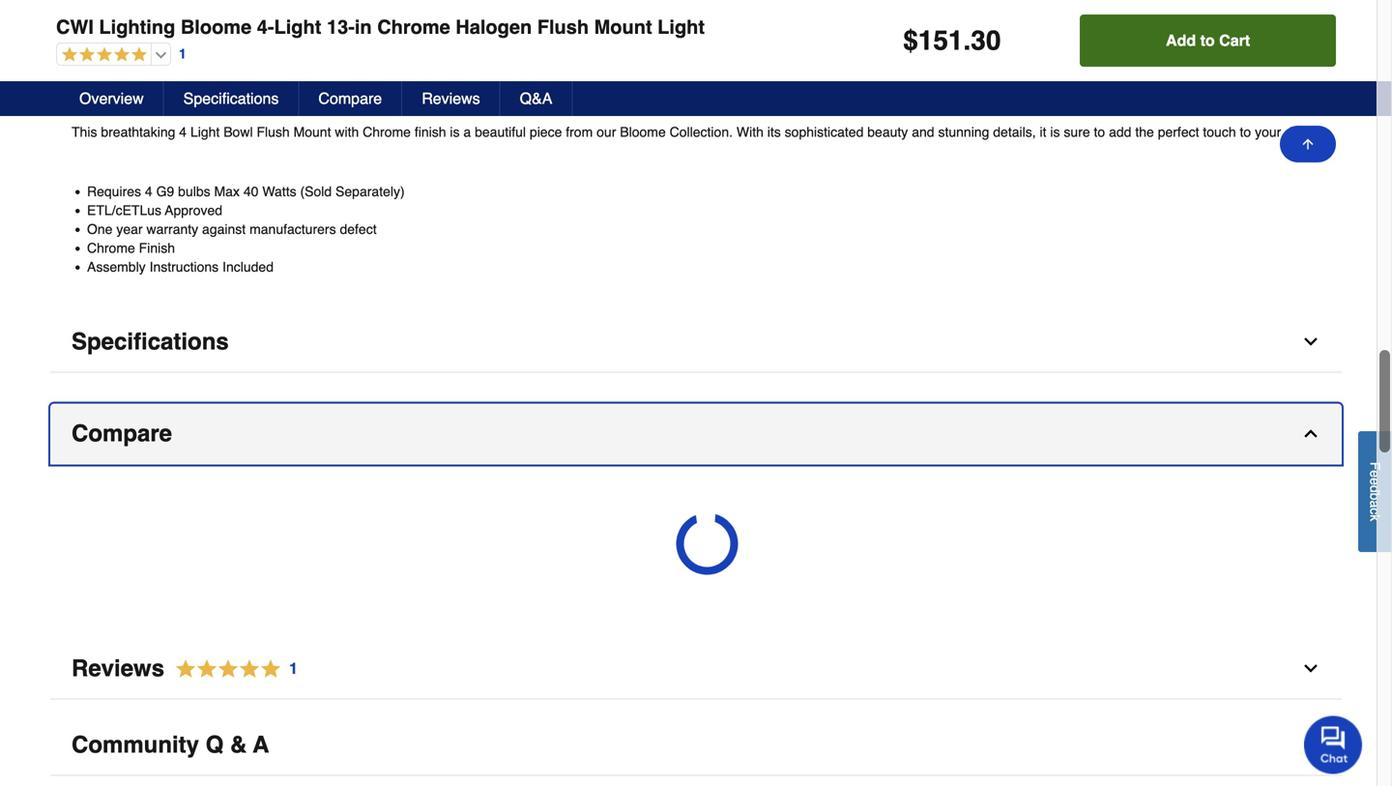 Task type: vqa. For each thing, say whether or not it's contained in the screenshot.
Lighting & Ceiling Fans link
no



Task type: locate. For each thing, give the bounding box(es) containing it.
151
[[919, 25, 964, 56]]

bloome left 4-
[[181, 16, 252, 38]]

chat invite button image
[[1305, 715, 1364, 774]]

chrome inside requires 4 g9 bulbs max 40 watts (sold separately) etl/cetlus approved one year warranty against manufacturers defect chrome finish assembly instructions included
[[87, 240, 135, 256]]

sophisticated
[[785, 124, 864, 140]]

.
[[964, 25, 971, 56]]

1 chevron down image from the top
[[1302, 659, 1321, 678]]

chevron down image for reviews
[[1302, 659, 1321, 678]]

community
[[72, 732, 199, 758]]

your
[[1256, 124, 1282, 140]]

1 horizontal spatial to
[[1201, 31, 1216, 49]]

0 horizontal spatial bloome
[[181, 16, 252, 38]]

overview button
[[50, 40, 1343, 101], [60, 81, 164, 116]]

assembly
[[87, 259, 146, 275]]

1 vertical spatial 4
[[145, 184, 153, 199]]

requires
[[87, 184, 141, 199]]

0 horizontal spatial 5 stars image
[[57, 46, 147, 64]]

0 horizontal spatial flush
[[257, 124, 290, 140]]

overview down 'lighting' at top
[[72, 56, 175, 83]]

1 horizontal spatial flush
[[538, 16, 589, 38]]

1 vertical spatial specifications
[[72, 328, 229, 355]]

0 vertical spatial bloome
[[181, 16, 252, 38]]

1 horizontal spatial 4
[[179, 124, 187, 140]]

4
[[179, 124, 187, 140], [145, 184, 153, 199]]

a left beautiful
[[464, 124, 471, 140]]

1 vertical spatial compare button
[[50, 404, 1343, 465]]

specifications down the "instructions"
[[72, 328, 229, 355]]

arrow up image
[[1301, 136, 1317, 152]]

overview up breathtaking
[[79, 89, 144, 107]]

5 stars image down "cwi"
[[57, 46, 147, 64]]

0 vertical spatial reviews
[[422, 89, 480, 107]]

chrome right with
[[363, 124, 411, 140]]

e up the b in the right of the page
[[1368, 478, 1384, 485]]

2 is from the left
[[1051, 124, 1061, 140]]

specifications
[[183, 89, 279, 107], [72, 328, 229, 355]]

separately)
[[336, 184, 405, 199]]

k
[[1368, 515, 1384, 521]]

to inside "add to cart" button
[[1201, 31, 1216, 49]]

to
[[1201, 31, 1216, 49], [1095, 124, 1106, 140], [1241, 124, 1252, 140]]

touch
[[1204, 124, 1237, 140]]

1 vertical spatial 5 stars image
[[165, 656, 299, 682]]

specifications button
[[164, 81, 299, 116], [50, 312, 1343, 373]]

30
[[971, 25, 1002, 56]]

chevron up image
[[1302, 60, 1321, 80]]

against
[[202, 221, 246, 237]]

1 horizontal spatial a
[[1368, 500, 1384, 508]]

beauty
[[868, 124, 909, 140]]

overview
[[72, 56, 175, 83], [79, 89, 144, 107]]

chrome up assembly
[[87, 240, 135, 256]]

b
[[1368, 493, 1384, 500]]

flush right bowl
[[257, 124, 290, 140]]

1 horizontal spatial bloome
[[620, 124, 666, 140]]

e up d
[[1368, 470, 1384, 478]]

community q & a
[[72, 732, 269, 758]]

is
[[450, 124, 460, 140], [1051, 124, 1061, 140]]

5 stars image up & at the bottom of page
[[165, 656, 299, 682]]

beautiful
[[475, 124, 526, 140]]

g9
[[156, 184, 174, 199]]

1 horizontal spatial light
[[274, 16, 322, 38]]

1 e from the top
[[1368, 470, 1384, 478]]

is right finish
[[450, 124, 460, 140]]

1
[[179, 46, 186, 62], [289, 659, 298, 677]]

1 horizontal spatial compare
[[319, 89, 382, 107]]

add
[[1110, 124, 1132, 140]]

0 horizontal spatial compare
[[72, 420, 172, 447]]

bulbs
[[178, 184, 211, 199]]

0 vertical spatial compare
[[319, 89, 382, 107]]

reviews up finish
[[422, 89, 480, 107]]

specifications up bowl
[[183, 89, 279, 107]]

to right add on the right top
[[1201, 31, 1216, 49]]

q&a
[[520, 89, 553, 107]]

bloome
[[181, 16, 252, 38], [620, 124, 666, 140]]

year
[[116, 221, 143, 237]]

reviews up community
[[72, 655, 165, 682]]

compare
[[319, 89, 382, 107], [72, 420, 172, 447]]

1 vertical spatial specifications button
[[50, 312, 1343, 373]]

and
[[912, 124, 935, 140]]

flush right "halogen"
[[538, 16, 589, 38]]

0 horizontal spatial reviews
[[72, 655, 165, 682]]

0 vertical spatial 4
[[179, 124, 187, 140]]

0 vertical spatial mount
[[595, 16, 653, 38]]

halogen
[[456, 16, 532, 38]]

chevron up image
[[1302, 424, 1321, 443]]

add to cart button
[[1081, 15, 1337, 67]]

chevron down image
[[1302, 659, 1321, 678], [1302, 735, 1321, 755]]

mount
[[595, 16, 653, 38], [294, 124, 331, 140]]

max
[[214, 184, 240, 199]]

1 inside 5 stars image
[[289, 659, 298, 677]]

0 vertical spatial chrome
[[377, 16, 451, 38]]

2 chevron down image from the top
[[1302, 735, 1321, 755]]

defect
[[340, 221, 377, 237]]

to left add
[[1095, 124, 1106, 140]]

flush
[[538, 16, 589, 38], [257, 124, 290, 140]]

its
[[768, 124, 781, 140]]

1 vertical spatial mount
[[294, 124, 331, 140]]

1 horizontal spatial reviews
[[422, 89, 480, 107]]

is right it
[[1051, 124, 1061, 140]]

0 horizontal spatial is
[[450, 124, 460, 140]]

reviews
[[422, 89, 480, 107], [72, 655, 165, 682]]

f e e d b a c k button
[[1359, 431, 1393, 552]]

requires 4 g9 bulbs max 40 watts (sold separately) etl/cetlus approved one year warranty against manufacturers defect chrome finish assembly instructions included
[[87, 184, 405, 275]]

chrome right in
[[377, 16, 451, 38]]

specifications for the bottom specifications button
[[72, 328, 229, 355]]

0 horizontal spatial a
[[464, 124, 471, 140]]

1 vertical spatial overview
[[79, 89, 144, 107]]

1 horizontal spatial mount
[[595, 16, 653, 38]]

1 horizontal spatial 5 stars image
[[165, 656, 299, 682]]

4 left g9
[[145, 184, 153, 199]]

1 horizontal spatial is
[[1051, 124, 1061, 140]]

one
[[87, 221, 113, 237]]

4 right breathtaking
[[179, 124, 187, 140]]

a inside button
[[1368, 500, 1384, 508]]

a up 'k'
[[1368, 500, 1384, 508]]

(sold
[[300, 184, 332, 199]]

light
[[274, 16, 322, 38], [658, 16, 705, 38], [191, 124, 220, 140]]

with
[[335, 124, 359, 140]]

1 vertical spatial compare
[[72, 420, 172, 447]]

décor.
[[1286, 124, 1323, 140]]

our
[[597, 124, 617, 140]]

reviews inside button
[[422, 89, 480, 107]]

1 vertical spatial chevron down image
[[1302, 735, 1321, 755]]

piece
[[530, 124, 562, 140]]

40
[[244, 184, 259, 199]]

13-
[[327, 16, 355, 38]]

chevron down image inside community q & a button
[[1302, 735, 1321, 755]]

2 e from the top
[[1368, 478, 1384, 485]]

1 vertical spatial flush
[[257, 124, 290, 140]]

from
[[566, 124, 593, 140]]

5 stars image
[[57, 46, 147, 64], [165, 656, 299, 682]]

compare button
[[299, 81, 403, 116], [50, 404, 1343, 465]]

chrome
[[377, 16, 451, 38], [363, 124, 411, 140], [87, 240, 135, 256]]

sure
[[1064, 124, 1091, 140]]

0 vertical spatial chevron down image
[[1302, 659, 1321, 678]]

4 inside requires 4 g9 bulbs max 40 watts (sold separately) etl/cetlus approved one year warranty against manufacturers defect chrome finish assembly instructions included
[[145, 184, 153, 199]]

add
[[1167, 31, 1197, 49]]

0 vertical spatial a
[[464, 124, 471, 140]]

0 horizontal spatial 4
[[145, 184, 153, 199]]

2 vertical spatial chrome
[[87, 240, 135, 256]]

0 vertical spatial 1
[[179, 46, 186, 62]]

lighting
[[99, 16, 175, 38]]

1 vertical spatial a
[[1368, 500, 1384, 508]]

etl/cetlus
[[87, 203, 162, 218]]

to left your
[[1241, 124, 1252, 140]]

e
[[1368, 470, 1384, 478], [1368, 478, 1384, 485]]

community q & a button
[[50, 715, 1343, 776]]

2 horizontal spatial to
[[1241, 124, 1252, 140]]

1 vertical spatial reviews
[[72, 655, 165, 682]]

0 vertical spatial compare button
[[299, 81, 403, 116]]

1 horizontal spatial 1
[[289, 659, 298, 677]]

instructions
[[150, 259, 219, 275]]

d
[[1368, 485, 1384, 493]]

bloome right our
[[620, 124, 666, 140]]

manufacturers
[[250, 221, 336, 237]]

0 vertical spatial specifications
[[183, 89, 279, 107]]

a
[[464, 124, 471, 140], [1368, 500, 1384, 508]]

$ 151 . 30
[[904, 25, 1002, 56]]

breathtaking
[[101, 124, 175, 140]]

1 vertical spatial 1
[[289, 659, 298, 677]]



Task type: describe. For each thing, give the bounding box(es) containing it.
0 horizontal spatial light
[[191, 124, 220, 140]]

f e e d b a c k
[[1368, 462, 1384, 521]]

4-
[[257, 16, 274, 38]]

$
[[904, 25, 919, 56]]

included
[[223, 259, 274, 275]]

&
[[230, 732, 247, 758]]

this
[[72, 124, 97, 140]]

a
[[253, 732, 269, 758]]

5 stars image containing 1
[[165, 656, 299, 682]]

q&a button
[[501, 81, 573, 116]]

2 horizontal spatial light
[[658, 16, 705, 38]]

0 horizontal spatial 1
[[179, 46, 186, 62]]

chevron down image
[[1302, 332, 1321, 351]]

0 vertical spatial specifications button
[[164, 81, 299, 116]]

in
[[355, 16, 372, 38]]

the
[[1136, 124, 1155, 140]]

compare for top the "compare" button
[[319, 89, 382, 107]]

details,
[[994, 124, 1037, 140]]

1 vertical spatial chrome
[[363, 124, 411, 140]]

bowl
[[224, 124, 253, 140]]

perfect
[[1159, 124, 1200, 140]]

specifications for specifications button to the top
[[183, 89, 279, 107]]

cart
[[1220, 31, 1251, 49]]

0 horizontal spatial to
[[1095, 124, 1106, 140]]

reviews button
[[403, 81, 501, 116]]

warranty
[[147, 221, 198, 237]]

0 vertical spatial flush
[[538, 16, 589, 38]]

finish
[[415, 124, 446, 140]]

0 horizontal spatial mount
[[294, 124, 331, 140]]

c
[[1368, 508, 1384, 515]]

add to cart
[[1167, 31, 1251, 49]]

advertisement region
[[50, 0, 1343, 32]]

this breathtaking 4 light bowl flush mount with chrome finish is a beautiful piece from our bloome collection. with its sophisticated beauty and stunning details, it is sure to add the perfect touch to your décor.
[[72, 124, 1323, 140]]

with
[[737, 124, 764, 140]]

0 vertical spatial 5 stars image
[[57, 46, 147, 64]]

q
[[206, 732, 224, 758]]

overview button up breathtaking
[[60, 81, 164, 116]]

stunning
[[939, 124, 990, 140]]

it
[[1040, 124, 1047, 140]]

cwi
[[56, 16, 94, 38]]

approved
[[165, 203, 223, 218]]

watts
[[262, 184, 297, 199]]

finish
[[139, 240, 175, 256]]

0 vertical spatial overview
[[72, 56, 175, 83]]

chevron down image for community q & a
[[1302, 735, 1321, 755]]

compare for the bottom the "compare" button
[[72, 420, 172, 447]]

overview button down advertisement 'region'
[[50, 40, 1343, 101]]

1 is from the left
[[450, 124, 460, 140]]

cwi lighting bloome 4-light 13-in chrome halogen flush mount light
[[56, 16, 705, 38]]

f
[[1368, 462, 1384, 470]]

1 vertical spatial bloome
[[620, 124, 666, 140]]

collection.
[[670, 124, 733, 140]]



